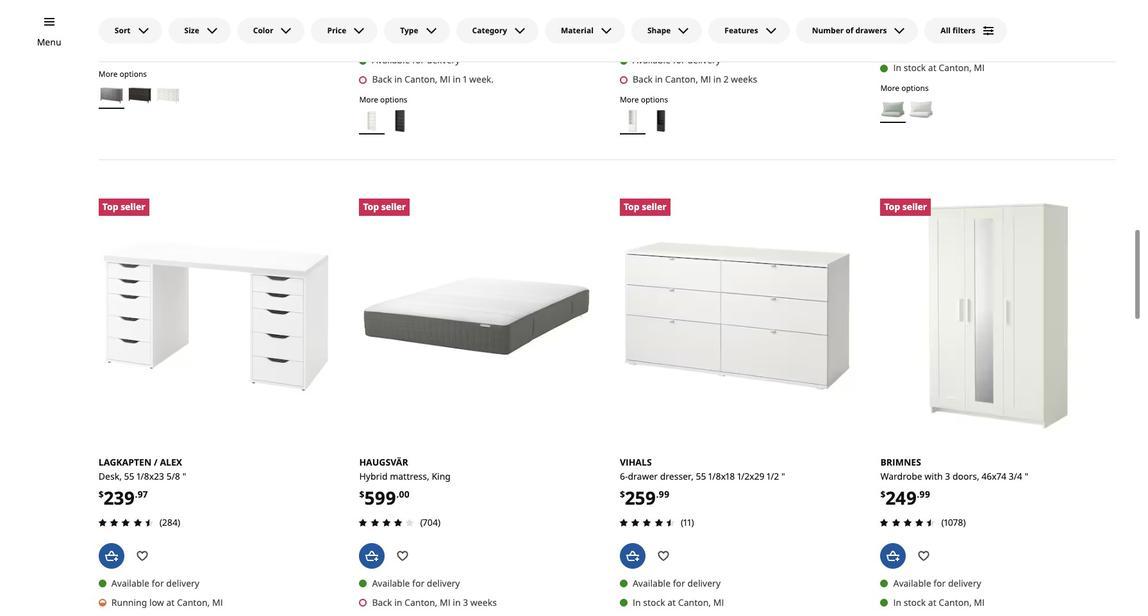 Task type: locate. For each thing, give the bounding box(es) containing it.
1 horizontal spatial "
[[782, 471, 786, 483]]

4 top seller from the left
[[885, 201, 928, 213]]

delivery down filters
[[949, 42, 982, 55]]

3 seller from the left
[[642, 201, 667, 213]]

delivery right sort popup button
[[166, 28, 199, 41]]

brimnes
[[881, 456, 922, 469]]

top seller for 46x74
[[885, 201, 928, 213]]

in stock at canton, mi
[[894, 62, 985, 74], [633, 597, 725, 609], [894, 597, 985, 609]]

55 for 259
[[696, 471, 707, 483]]

2 . from the left
[[657, 489, 659, 501]]

back for back in canton, mi in 2 weeks
[[633, 73, 653, 85]]

more for back in canton, mi in 2 weeks
[[620, 94, 639, 105]]

. down drawer at the bottom right
[[657, 489, 659, 501]]

$ down 6-
[[620, 489, 625, 501]]

$ down desk, at the left
[[99, 489, 104, 501]]

top for 1/8x18
[[624, 201, 640, 213]]

.
[[135, 489, 138, 501], [657, 489, 659, 501], [397, 489, 399, 501], [917, 489, 920, 501]]

1/8x23
[[137, 471, 164, 483]]

features button
[[709, 18, 790, 44]]

3
[[946, 471, 951, 483], [463, 597, 468, 609]]

haugsvär
[[359, 456, 408, 469]]

week.
[[470, 73, 494, 85]]

3 top seller from the left
[[624, 201, 667, 213]]

more
[[99, 69, 118, 80], [881, 83, 900, 94], [620, 94, 639, 105], [359, 94, 378, 105]]

top seller for 1/8x18
[[624, 201, 667, 213]]

1 " from the left
[[183, 471, 186, 483]]

4 $ from the left
[[881, 489, 886, 501]]

3 top from the left
[[624, 201, 640, 213]]

$ down wardrobe on the bottom of the page
[[881, 489, 886, 501]]

/
[[154, 456, 158, 469]]

lagkapten / alex desk, 55 1/8x23 5/8 " $ 239 . 97
[[99, 456, 186, 510]]

desk,
[[99, 471, 122, 483]]

seller
[[121, 201, 145, 213], [381, 201, 406, 213], [642, 201, 667, 213], [903, 201, 928, 213]]

1 horizontal spatial 55
[[696, 471, 707, 483]]

for left "size"
[[152, 28, 164, 41]]

2 horizontal spatial "
[[1025, 471, 1029, 483]]

4 seller from the left
[[903, 201, 928, 213]]

top seller for 599
[[363, 201, 406, 213]]

$ inside haugsvär hybrid mattress, king $ 599 . 00
[[359, 489, 365, 501]]

delivery down the (11)
[[688, 578, 721, 590]]

number
[[813, 25, 844, 36]]

seller for 599
[[381, 201, 406, 213]]

more options
[[99, 69, 147, 80], [881, 83, 929, 94], [620, 94, 669, 105], [359, 94, 408, 105]]

. down 1/8x23
[[135, 489, 138, 501]]

0 vertical spatial weeks
[[731, 73, 758, 85]]

size button
[[168, 18, 231, 44]]

0 horizontal spatial 99
[[659, 489, 670, 501]]

99 inside brimnes wardrobe with 3 doors, 46x74 3/4 " $ 249 . 99
[[920, 489, 931, 501]]

vihals 6-drawer dresser, 55 1/8x18 1/2x29 1/2 " $ 259 . 99
[[620, 456, 786, 510]]

2
[[724, 73, 729, 85]]

99 down with
[[920, 489, 931, 501]]

1 . from the left
[[135, 489, 138, 501]]

1 horizontal spatial 99
[[920, 489, 931, 501]]

1 seller from the left
[[121, 201, 145, 213]]

delivery
[[166, 28, 199, 41], [949, 42, 982, 55], [688, 54, 721, 66], [427, 54, 460, 66], [166, 578, 199, 590], [688, 578, 721, 590], [427, 578, 460, 590], [949, 578, 982, 590]]

lagkapten
[[99, 456, 152, 469]]

99 down dresser,
[[659, 489, 670, 501]]

type
[[400, 25, 419, 36]]

0 horizontal spatial 3
[[463, 597, 468, 609]]

$ down 'hybrid' on the bottom
[[359, 489, 365, 501]]

3 " from the left
[[1025, 471, 1029, 483]]

1 vertical spatial weeks
[[471, 597, 497, 609]]

1 99 from the left
[[659, 489, 670, 501]]

55 left the 1/8x18
[[696, 471, 707, 483]]

99
[[659, 489, 670, 501], [920, 489, 931, 501]]

" inside brimnes wardrobe with 3 doors, 46x74 3/4 " $ 249 . 99
[[1025, 471, 1029, 483]]

46x74
[[982, 471, 1007, 483]]

" right 5/8
[[183, 471, 186, 483]]

. inside vihals 6-drawer dresser, 55 1/8x18 1/2x29 1/2 " $ 259 . 99
[[657, 489, 659, 501]]

0 horizontal spatial "
[[183, 471, 186, 483]]

at
[[929, 62, 937, 74], [166, 597, 175, 609], [668, 597, 676, 609], [929, 597, 937, 609]]

4 top from the left
[[885, 201, 901, 213]]

55 inside vihals 6-drawer dresser, 55 1/8x18 1/2x29 1/2 " $ 259 . 99
[[696, 471, 707, 483]]

2 $ from the left
[[620, 489, 625, 501]]

3 $ from the left
[[359, 489, 365, 501]]

599
[[365, 486, 397, 510]]

options
[[120, 69, 147, 80], [902, 83, 929, 94], [641, 94, 669, 105], [380, 94, 408, 105]]

4 . from the left
[[917, 489, 920, 501]]

2 55 from the left
[[696, 471, 707, 483]]

shape
[[648, 25, 671, 36]]

. inside haugsvär hybrid mattress, king $ 599 . 00
[[397, 489, 399, 501]]

(284)
[[160, 517, 180, 529]]

"
[[183, 471, 186, 483], [782, 471, 786, 483], [1025, 471, 1029, 483]]

. down wardrobe on the bottom of the page
[[917, 489, 920, 501]]

available
[[112, 28, 149, 41], [894, 42, 932, 55], [633, 54, 671, 66], [372, 54, 410, 66], [112, 578, 149, 590], [633, 578, 671, 590], [372, 578, 410, 590], [894, 578, 932, 590]]

in
[[655, 73, 663, 85], [714, 73, 722, 85], [395, 73, 402, 85], [453, 73, 461, 85], [395, 597, 402, 609], [453, 597, 461, 609]]

2 " from the left
[[782, 471, 786, 483]]

for
[[152, 28, 164, 41], [934, 42, 946, 55], [673, 54, 686, 66], [413, 54, 425, 66], [152, 578, 164, 590], [673, 578, 686, 590], [413, 578, 425, 590], [934, 578, 946, 590]]

1 55 from the left
[[124, 471, 134, 483]]

type button
[[384, 18, 450, 44]]

$ inside vihals 6-drawer dresser, 55 1/8x18 1/2x29 1/2 " $ 259 . 99
[[620, 489, 625, 501]]

3/4
[[1009, 471, 1023, 483]]

1 top from the left
[[103, 201, 118, 213]]

2 top from the left
[[363, 201, 379, 213]]

price button
[[311, 18, 378, 44]]

more for back in canton, mi in 1 week.
[[359, 94, 378, 105]]

(11)
[[681, 517, 695, 529]]

in for 249
[[894, 597, 902, 609]]

. down mattress,
[[397, 489, 399, 501]]

shape button
[[632, 18, 703, 44]]

sort
[[115, 25, 131, 36]]

1 vertical spatial 3
[[463, 597, 468, 609]]

1 horizontal spatial weeks
[[731, 73, 758, 85]]

brimnes wardrobe with 3 doors, 46x74 3/4 " $ 249 . 99
[[881, 456, 1029, 510]]

2 top seller from the left
[[363, 201, 406, 213]]

6-
[[620, 471, 628, 483]]

0 horizontal spatial weeks
[[471, 597, 497, 609]]

" right '1/2'
[[782, 471, 786, 483]]

for up back in canton, mi in 1 week.
[[413, 54, 425, 66]]

available for delivery
[[112, 28, 199, 41], [894, 42, 982, 55], [633, 54, 721, 66], [372, 54, 460, 66], [112, 578, 199, 590], [633, 578, 721, 590], [372, 578, 460, 590], [894, 578, 982, 590]]

00
[[399, 489, 410, 501]]

249
[[886, 486, 917, 510]]

" for 239
[[183, 471, 186, 483]]

stock
[[904, 62, 926, 74], [644, 597, 666, 609], [904, 597, 926, 609]]

price
[[327, 25, 347, 36]]

delivery up the back in canton, mi in 3 weeks
[[427, 578, 460, 590]]

97
[[138, 489, 148, 501]]

$
[[99, 489, 104, 501], [620, 489, 625, 501], [359, 489, 365, 501], [881, 489, 886, 501]]

back for back in canton, mi in 3 weeks
[[372, 597, 392, 609]]

seller for 1/8x23
[[121, 201, 145, 213]]

1 $ from the left
[[99, 489, 104, 501]]

3 . from the left
[[397, 489, 399, 501]]

weeks
[[731, 73, 758, 85], [471, 597, 497, 609]]

in
[[894, 62, 902, 74], [633, 597, 641, 609], [894, 597, 902, 609]]

1 top seller from the left
[[103, 201, 145, 213]]

mi
[[975, 62, 985, 74], [701, 73, 712, 85], [440, 73, 451, 85], [212, 597, 223, 609], [714, 597, 725, 609], [440, 597, 451, 609], [975, 597, 985, 609]]

top
[[103, 201, 118, 213], [363, 201, 379, 213], [624, 201, 640, 213], [885, 201, 901, 213]]

for down the (11)
[[673, 578, 686, 590]]

options for back in canton, mi in 1 week.
[[380, 94, 408, 105]]

top for 46x74
[[885, 201, 901, 213]]

size
[[184, 25, 199, 36]]

55 down lagkapten
[[124, 471, 134, 483]]

2 seller from the left
[[381, 201, 406, 213]]

canton,
[[939, 62, 972, 74], [666, 73, 699, 85], [405, 73, 438, 85], [177, 597, 210, 609], [679, 597, 711, 609], [405, 597, 438, 609], [939, 597, 972, 609]]

. inside brimnes wardrobe with 3 doors, 46x74 3/4 " $ 249 . 99
[[917, 489, 920, 501]]

top seller
[[103, 201, 145, 213], [363, 201, 406, 213], [624, 201, 667, 213], [885, 201, 928, 213]]

running low at canton, mi
[[112, 597, 223, 609]]

at for $
[[668, 597, 676, 609]]

2 99 from the left
[[920, 489, 931, 501]]

all
[[941, 25, 951, 36]]

" inside vihals 6-drawer dresser, 55 1/8x18 1/2x29 1/2 " $ 259 . 99
[[782, 471, 786, 483]]

55
[[124, 471, 134, 483], [696, 471, 707, 483]]

" inside lagkapten / alex desk, 55 1/8x23 5/8 " $ 239 . 97
[[183, 471, 186, 483]]

for up low
[[152, 578, 164, 590]]

back
[[633, 73, 653, 85], [372, 73, 392, 85], [372, 597, 392, 609]]

options for in stock at canton, mi
[[902, 83, 929, 94]]

menu
[[37, 36, 61, 48]]

0 vertical spatial 3
[[946, 471, 951, 483]]

all filters button
[[925, 18, 1008, 44]]

material button
[[545, 18, 625, 44]]

55 inside lagkapten / alex desk, 55 1/8x23 5/8 " $ 239 . 97
[[124, 471, 134, 483]]

1 horizontal spatial 3
[[946, 471, 951, 483]]

0 horizontal spatial 55
[[124, 471, 134, 483]]

haugsvär hybrid mattress, king $ 599 . 00
[[359, 456, 451, 510]]

" right 3/4 in the bottom right of the page
[[1025, 471, 1029, 483]]



Task type: vqa. For each thing, say whether or not it's contained in the screenshot.
Previous
no



Task type: describe. For each thing, give the bounding box(es) containing it.
top for 599
[[363, 201, 379, 213]]

back in canton, mi in 1 week.
[[372, 73, 494, 85]]

at for 239
[[166, 597, 175, 609]]

review: 4.6 out of 5 stars. total reviews: 11 image
[[616, 516, 679, 531]]

running
[[112, 597, 147, 609]]

1/2x29
[[738, 471, 765, 483]]

for down all on the right
[[934, 42, 946, 55]]

number of drawers button
[[797, 18, 919, 44]]

55 for 239
[[124, 471, 134, 483]]

delivery up back in canton, mi in 1 week.
[[427, 54, 460, 66]]

(1078)
[[942, 517, 966, 529]]

at for 249
[[929, 597, 937, 609]]

vihals
[[620, 456, 652, 469]]

number of drawers
[[813, 25, 887, 36]]

features
[[725, 25, 759, 36]]

1/8x18
[[709, 471, 735, 483]]

all filters
[[941, 25, 976, 36]]

drawer
[[628, 471, 658, 483]]

category button
[[456, 18, 539, 44]]

wardrobe
[[881, 471, 923, 483]]

color button
[[237, 18, 305, 44]]

5/8
[[167, 471, 180, 483]]

1/2
[[767, 471, 780, 483]]

doors,
[[953, 471, 980, 483]]

options for back in canton, mi in 2 weeks
[[641, 94, 669, 105]]

259
[[625, 486, 657, 510]]

seller for 1/8x18
[[642, 201, 667, 213]]

(704)
[[420, 517, 441, 529]]

in for 259
[[633, 597, 641, 609]]

delivery up back in canton, mi in 2 weeks
[[688, 54, 721, 66]]

stock for 249
[[904, 597, 926, 609]]

low
[[149, 597, 164, 609]]

99 inside vihals 6-drawer dresser, 55 1/8x18 1/2x29 1/2 " $ 259 . 99
[[659, 489, 670, 501]]

$ inside lagkapten / alex desk, 55 1/8x23 5/8 " $ 239 . 97
[[99, 489, 104, 501]]

drawers
[[856, 25, 887, 36]]

review: 4.6 out of 5 stars. total reviews: 284 image
[[95, 516, 157, 531]]

alex
[[160, 456, 182, 469]]

back for back in canton, mi in 1 week.
[[372, 73, 392, 85]]

. inside lagkapten / alex desk, 55 1/8x23 5/8 " $ 239 . 97
[[135, 489, 138, 501]]

for down (1078)
[[934, 578, 946, 590]]

delivery down (1078)
[[949, 578, 982, 590]]

more for in stock at canton, mi
[[881, 83, 900, 94]]

seller for 46x74
[[903, 201, 928, 213]]

$ inside brimnes wardrobe with 3 doors, 46x74 3/4 " $ 249 . 99
[[881, 489, 886, 501]]

top for 1/8x23
[[103, 201, 118, 213]]

more options for in stock at canton, mi
[[881, 83, 929, 94]]

weeks for back in canton, mi in 3 weeks
[[471, 597, 497, 609]]

more options for back in canton, mi in 1 week.
[[359, 94, 408, 105]]

dresser,
[[661, 471, 694, 483]]

back in canton, mi in 3 weeks
[[372, 597, 497, 609]]

in stock at canton, mi for 249
[[894, 597, 985, 609]]

king
[[432, 471, 451, 483]]

3 inside brimnes wardrobe with 3 doors, 46x74 3/4 " $ 249 . 99
[[946, 471, 951, 483]]

filters
[[953, 25, 976, 36]]

with
[[925, 471, 943, 483]]

of
[[846, 25, 854, 36]]

for up back in canton, mi in 2 weeks
[[673, 54, 686, 66]]

in stock at canton, mi for 259
[[633, 597, 725, 609]]

stock for 259
[[644, 597, 666, 609]]

1
[[463, 73, 467, 85]]

hybrid
[[359, 471, 388, 483]]

" for 249
[[1025, 471, 1029, 483]]

category
[[472, 25, 507, 36]]

review: 4 out of 5 stars. total reviews: 704 image
[[356, 516, 418, 531]]

239
[[104, 486, 135, 510]]

menu button
[[37, 35, 61, 49]]

weeks for back in canton, mi in 2 weeks
[[731, 73, 758, 85]]

material
[[561, 25, 594, 36]]

review: 4.5 out of 5 stars. total reviews: 1078 image
[[877, 516, 939, 531]]

delivery up "running low at canton, mi"
[[166, 578, 199, 590]]

back in canton, mi in 2 weeks
[[633, 73, 758, 85]]

top seller for 1/8x23
[[103, 201, 145, 213]]

mattress,
[[390, 471, 430, 483]]

color
[[253, 25, 274, 36]]

for up the back in canton, mi in 3 weeks
[[413, 578, 425, 590]]

more options for back in canton, mi in 2 weeks
[[620, 94, 669, 105]]

sort button
[[99, 18, 162, 44]]



